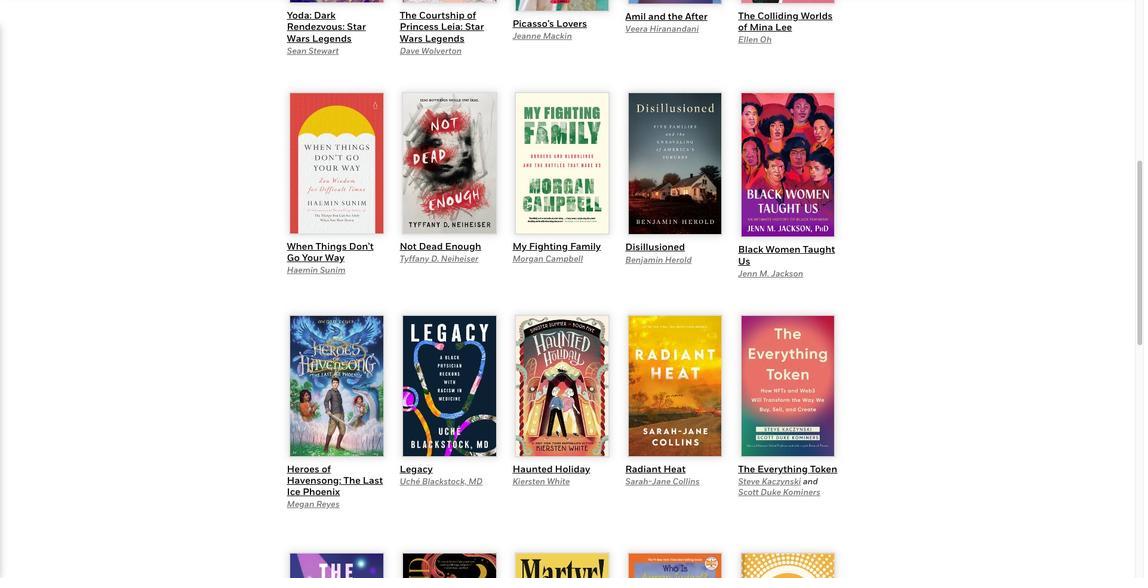 Task type: vqa. For each thing, say whether or not it's contained in the screenshot.
Star
yes



Task type: describe. For each thing, give the bounding box(es) containing it.
sean
[[287, 45, 307, 55]]

heroes of havensong: the last ice phoenix image
[[289, 315, 384, 457]]

your
[[302, 251, 323, 263]]

and inside the everything token steve kaczynski and scott duke kominers
[[803, 476, 818, 486]]

star inside the courtship of princess leia: star wars legends dave wolverton
[[465, 21, 484, 32]]

ellen oh link
[[738, 34, 772, 44]]

dave wolverton link
[[400, 45, 462, 55]]

haemin
[[287, 265, 318, 275]]

black
[[738, 243, 764, 255]]

yoda:
[[287, 9, 312, 21]]

legends inside yoda: dark rendezvous: star wars legends sean stewart
[[312, 32, 352, 44]]

and inside amil and the after veera hiranandani
[[648, 10, 666, 22]]

the everything token image
[[740, 315, 836, 457]]

heat
[[664, 463, 686, 475]]

star inside yoda: dark rendezvous: star wars legends sean stewart
[[347, 21, 366, 32]]

megan
[[287, 499, 314, 509]]

heroes of havensong: the last ice phoenix megan reyes
[[287, 463, 383, 509]]

d.
[[431, 253, 439, 263]]

the courtship of princess leia: star wars legends dave wolverton
[[400, 9, 484, 55]]

not
[[400, 240, 417, 252]]

white
[[547, 476, 570, 486]]

disillusioned image
[[627, 92, 723, 236]]

morgan
[[513, 253, 544, 263]]

steve
[[738, 476, 760, 486]]

haunted holiday image
[[515, 315, 610, 457]]

morgan campbell link
[[513, 253, 583, 263]]

campbell
[[546, 253, 583, 263]]

kaczynski
[[762, 476, 801, 486]]

the colliding worlds of mina lee link
[[738, 10, 833, 33]]

princess
[[400, 21, 439, 32]]

my fighting family image
[[515, 92, 610, 235]]

courtship
[[419, 9, 465, 21]]

jane
[[652, 476, 671, 486]]

go
[[287, 251, 300, 263]]

phoenix
[[303, 486, 340, 498]]

token
[[810, 463, 838, 475]]

ice
[[287, 486, 300, 498]]

stewart
[[309, 45, 339, 55]]

everything
[[758, 463, 808, 475]]

don't
[[349, 240, 374, 252]]

heroes of havensong: the last ice phoenix link
[[287, 463, 383, 498]]

holiday
[[555, 463, 590, 475]]

jenn m. jackson link
[[738, 268, 803, 278]]

the colliding worlds of mina lee image
[[740, 0, 836, 4]]

collins
[[673, 476, 700, 486]]

of inside the courtship of princess leia: star wars legends dave wolverton
[[467, 9, 476, 21]]

dark
[[314, 9, 336, 21]]

wars inside yoda: dark rendezvous: star wars legends sean stewart
[[287, 32, 310, 44]]

martyr! image
[[515, 553, 610, 578]]

of inside the colliding worlds of mina lee ellen oh
[[738, 21, 748, 33]]

m.
[[760, 268, 769, 278]]

infectious generosity image
[[740, 553, 836, 578]]

haunted holiday kiersten white
[[513, 463, 590, 486]]

the inside the heroes of havensong: the last ice phoenix megan reyes
[[344, 474, 361, 486]]

who is aaron judge? image
[[627, 553, 723, 578]]

radiant heat link
[[625, 463, 686, 475]]

enough
[[445, 240, 481, 252]]

jeanne
[[513, 31, 541, 41]]

the colliding worlds of mina lee ellen oh
[[738, 10, 833, 44]]

after
[[685, 10, 708, 22]]

mackin
[[543, 31, 572, 41]]

worlds
[[801, 10, 833, 21]]

of inside the heroes of havensong: the last ice phoenix megan reyes
[[322, 463, 331, 475]]

kiersten
[[513, 476, 545, 486]]

lovers
[[556, 17, 587, 29]]

neiheiser
[[441, 253, 479, 263]]

fighting
[[529, 240, 568, 252]]

megan reyes link
[[287, 499, 340, 509]]

haemin sunim link
[[287, 265, 346, 275]]

tyffany
[[400, 253, 429, 263]]

heroes
[[287, 463, 320, 475]]

steve kaczynski link
[[738, 476, 801, 486]]

mina
[[750, 21, 773, 33]]

legacy link
[[400, 463, 433, 475]]

radiant heat image
[[627, 315, 723, 457]]

the
[[668, 10, 683, 22]]

lee
[[775, 21, 792, 33]]

wolverton
[[421, 45, 462, 55]]

oh
[[760, 34, 772, 44]]

last
[[363, 474, 383, 486]]

dead
[[419, 240, 443, 252]]



Task type: locate. For each thing, give the bounding box(es) containing it.
the inside the everything token steve kaczynski and scott duke kominers
[[738, 463, 755, 475]]

yoda: dark rendezvous: star wars legends sean stewart
[[287, 9, 366, 55]]

things
[[316, 240, 347, 252]]

when things don't go your way haemin sunim
[[287, 240, 374, 275]]

and up veera hiranandani link
[[648, 10, 666, 22]]

amil
[[625, 10, 646, 22]]

disillusioned
[[625, 241, 685, 253]]

kominers
[[783, 487, 821, 497]]

not dead enough link
[[400, 240, 481, 252]]

wars up sean
[[287, 32, 310, 44]]

1 wars from the left
[[287, 32, 310, 44]]

radiant
[[625, 463, 661, 475]]

black women taught us link
[[738, 243, 835, 267]]

tyffany d. neiheiser link
[[400, 253, 479, 263]]

jackson
[[771, 268, 803, 278]]

1 horizontal spatial and
[[803, 476, 818, 486]]

yoda: dark rendezvous: star wars legends link
[[287, 9, 366, 44]]

my
[[513, 240, 527, 252]]

family
[[570, 240, 601, 252]]

1 horizontal spatial star
[[465, 21, 484, 32]]

1 star from the left
[[347, 21, 366, 32]]

haunted
[[513, 463, 553, 475]]

the left last
[[344, 474, 361, 486]]

2 legends from the left
[[425, 32, 465, 44]]

benjamin
[[625, 254, 663, 264]]

veera hiranandani link
[[625, 23, 699, 33]]

amil and the after link
[[625, 10, 708, 22]]

the for of
[[738, 10, 755, 21]]

1 horizontal spatial wars
[[400, 32, 423, 44]]

yoda: dark rendezvous: star wars legends image
[[289, 0, 384, 4]]

2 star from the left
[[465, 21, 484, 32]]

taught
[[803, 243, 835, 255]]

wars up dave
[[400, 32, 423, 44]]

the courtship of princess leia: star wars legends image
[[402, 0, 497, 4]]

not dead enough image
[[402, 92, 497, 235]]

legacy image
[[402, 315, 497, 457]]

picasso's lovers jeanne mackin
[[513, 17, 587, 41]]

veera
[[625, 23, 648, 33]]

my fighting family link
[[513, 240, 601, 252]]

ellen
[[738, 34, 758, 44]]

md
[[469, 476, 483, 486]]

faebound image
[[402, 553, 497, 578]]

disillusioned benjamin herold
[[625, 241, 692, 264]]

1 horizontal spatial of
[[467, 9, 476, 21]]

legacy
[[400, 463, 433, 475]]

0 horizontal spatial of
[[322, 463, 331, 475]]

black women taught us jenn m. jackson
[[738, 243, 835, 278]]

not dead enough tyffany d. neiheiser
[[400, 240, 481, 263]]

blackstock,
[[422, 476, 467, 486]]

star down yoda: dark rendezvous: star wars legends image
[[347, 21, 366, 32]]

amil and the after image
[[627, 0, 723, 5]]

uché blackstock, md link
[[400, 476, 483, 486]]

0 horizontal spatial star
[[347, 21, 366, 32]]

women
[[766, 243, 801, 255]]

0 vertical spatial and
[[648, 10, 666, 22]]

star right leia:
[[465, 21, 484, 32]]

of right leia:
[[467, 9, 476, 21]]

amil and the after veera hiranandani
[[625, 10, 708, 33]]

colliding
[[758, 10, 799, 21]]

herold
[[665, 254, 692, 264]]

legends inside the courtship of princess leia: star wars legends dave wolverton
[[425, 32, 465, 44]]

legends
[[312, 32, 352, 44], [425, 32, 465, 44]]

legends up 'stewart'
[[312, 32, 352, 44]]

uché
[[400, 476, 420, 486]]

of
[[467, 9, 476, 21], [738, 21, 748, 33], [322, 463, 331, 475]]

0 horizontal spatial and
[[648, 10, 666, 22]]

hiranandani
[[650, 23, 699, 33]]

reyes
[[316, 499, 340, 509]]

disillusioned link
[[625, 241, 685, 253]]

the for steve
[[738, 463, 755, 475]]

1 vertical spatial and
[[803, 476, 818, 486]]

dave
[[400, 45, 420, 55]]

sunim
[[320, 265, 346, 275]]

benjamin herold link
[[625, 254, 692, 264]]

2 wars from the left
[[400, 32, 423, 44]]

picasso's lovers image
[[515, 0, 610, 12]]

duke
[[761, 487, 781, 497]]

the everything token steve kaczynski and scott duke kominers
[[738, 463, 838, 497]]

scott
[[738, 487, 759, 497]]

0 horizontal spatial legends
[[312, 32, 352, 44]]

rendezvous:
[[287, 21, 345, 32]]

when things don't go your way image
[[289, 92, 384, 235]]

the breakup tour image
[[289, 553, 384, 578]]

picasso's lovers link
[[513, 17, 587, 29]]

scott duke kominers link
[[738, 487, 821, 497]]

the inside the courtship of princess leia: star wars legends dave wolverton
[[400, 9, 417, 21]]

black women taught us image
[[740, 92, 836, 238]]

the for princess
[[400, 9, 417, 21]]

1 horizontal spatial legends
[[425, 32, 465, 44]]

my fighting family morgan campbell
[[513, 240, 601, 263]]

legacy uché blackstock, md
[[400, 463, 483, 486]]

way
[[325, 251, 345, 263]]

0 horizontal spatial wars
[[287, 32, 310, 44]]

us
[[738, 255, 750, 267]]

of right heroes
[[322, 463, 331, 475]]

the inside the colliding worlds of mina lee ellen oh
[[738, 10, 755, 21]]

the everything token link
[[738, 463, 838, 475]]

the courtship of princess leia: star wars legends link
[[400, 9, 484, 44]]

wars inside the courtship of princess leia: star wars legends dave wolverton
[[400, 32, 423, 44]]

sarah-jane collins link
[[625, 476, 700, 486]]

of up ellen
[[738, 21, 748, 33]]

the up ellen
[[738, 10, 755, 21]]

jeanne mackin link
[[513, 31, 572, 41]]

2 horizontal spatial of
[[738, 21, 748, 33]]

radiant heat sarah-jane collins
[[625, 463, 700, 486]]

jenn
[[738, 268, 758, 278]]

havensong:
[[287, 474, 341, 486]]

kiersten white link
[[513, 476, 570, 486]]

when things don't go your way link
[[287, 240, 374, 263]]

1 legends from the left
[[312, 32, 352, 44]]

and up 'kominers'
[[803, 476, 818, 486]]

and
[[648, 10, 666, 22], [803, 476, 818, 486]]

legends up wolverton
[[425, 32, 465, 44]]

the up steve at the right bottom of page
[[738, 463, 755, 475]]

leia:
[[441, 21, 463, 32]]

the left courtship
[[400, 9, 417, 21]]

wars
[[287, 32, 310, 44], [400, 32, 423, 44]]

the
[[400, 9, 417, 21], [738, 10, 755, 21], [738, 463, 755, 475], [344, 474, 361, 486]]



